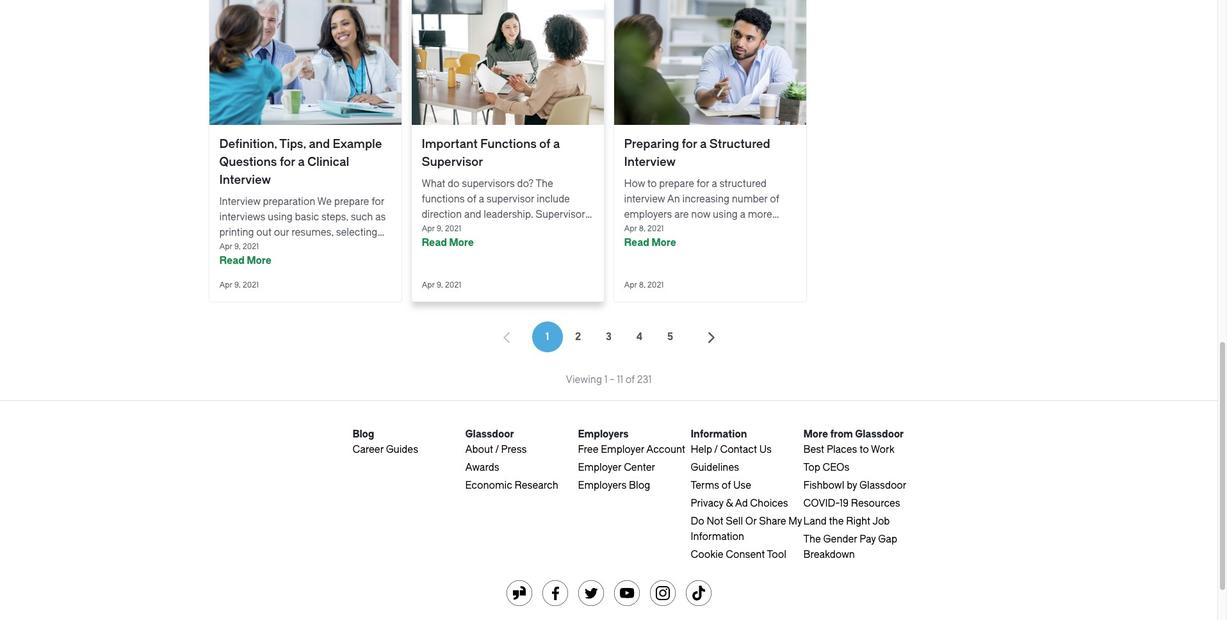 Task type: vqa. For each thing, say whether or not it's contained in the screenshot.
'assessment'
no



Task type: describe. For each thing, give the bounding box(es) containing it.
consent
[[726, 549, 765, 561]]

the...
[[259, 258, 281, 269]]

2021 down candidates.
[[648, 281, 664, 290]]

definition,
[[219, 137, 277, 151]]

an
[[219, 242, 231, 254]]

to inside what do supervisors do? the functions of a supervisor include direction and leadership. supervisors are in a unique position to facilitate development and progress...
[[530, 224, 539, 236]]

4
[[637, 331, 643, 343]]

2021 inside apr 8, 2021 read more
[[648, 224, 664, 233]]

career guides link
[[353, 444, 418, 456]]

an
[[667, 193, 680, 205]]

from
[[831, 429, 853, 440]]

5
[[668, 331, 673, 343]]

apr 8, 2021 read more
[[624, 224, 676, 249]]

we
[[219, 258, 233, 269]]

0 vertical spatial employer
[[601, 444, 645, 456]]

we
[[318, 196, 332, 208]]

information help / contact us guidelines terms of use privacy & ad choices do not sell or share my information cookie consent tool
[[691, 429, 803, 561]]

economic research link
[[465, 480, 559, 491]]

top
[[804, 462, 821, 473]]

use
[[734, 480, 752, 491]]

do not sell or share my information link
[[691, 516, 803, 543]]

such
[[351, 211, 373, 223]]

help / contact us link
[[691, 444, 772, 456]]

preparing for a structured interview
[[624, 137, 771, 169]]

economic
[[465, 480, 512, 491]]

covid-
[[804, 498, 840, 509]]

employer center link
[[578, 462, 655, 473]]

outfit,
[[288, 242, 314, 254]]

cookie
[[691, 549, 724, 561]]

share
[[759, 516, 787, 527]]

press
[[501, 444, 527, 456]]

for inside the preparing for a structured interview
[[682, 137, 698, 151]]

9, down have
[[234, 281, 241, 290]]

a right in in the left top of the page
[[449, 224, 455, 236]]

1 information from the top
[[691, 429, 747, 440]]

viewing 1 - 11 of 231
[[566, 374, 652, 386]]

terms of use link
[[691, 480, 752, 491]]

covid-19 resources link
[[804, 498, 901, 509]]

increasing
[[683, 193, 730, 205]]

more for interview
[[652, 237, 676, 249]]

number
[[732, 193, 768, 205]]

employers
[[624, 209, 672, 220]]

gap
[[879, 534, 898, 545]]

apr 8, 2021
[[624, 281, 664, 290]]

ensuring
[[336, 242, 376, 254]]

top ceos link
[[804, 462, 850, 473]]

prev icon image
[[499, 330, 514, 345]]

fishbowl
[[804, 480, 845, 491]]

preparation
[[263, 196, 315, 208]]

research
[[515, 480, 559, 491]]

interview inside definition, tips, and example questions for a clinical interview
[[219, 173, 271, 187]]

of inside how to prepare for a structured interview an increasing number of employers are now using a more focused approach to interviewing candidates. if this...
[[770, 193, 779, 205]]

in
[[439, 224, 447, 236]]

questions
[[219, 155, 277, 169]]

for inside definition, tips, and example questions for a clinical interview
[[280, 155, 295, 169]]

1 vertical spatial employer
[[578, 462, 622, 473]]

supervisors
[[536, 209, 590, 220]]

employers free employer account employer center employers blog
[[578, 429, 686, 491]]

if
[[679, 240, 685, 251]]

free employer account link
[[578, 444, 686, 456]]

are inside how to prepare for a structured interview an increasing number of employers are now using a more focused approach to interviewing candidates. if this...
[[675, 209, 689, 220]]

of inside important functions of a supervisor
[[540, 137, 551, 151]]

/ for about
[[496, 444, 499, 456]]

out
[[257, 227, 272, 238]]

example
[[333, 137, 382, 151]]

more
[[748, 209, 773, 220]]

apr down development
[[422, 281, 435, 290]]

clinical
[[308, 155, 349, 169]]

by
[[847, 480, 857, 491]]

a inside definition, tips, and example questions for a clinical interview
[[298, 155, 305, 169]]

of right 11
[[626, 374, 635, 386]]

to down 'now'
[[710, 224, 719, 236]]

apr 9, 2021 for definition, tips, and example questions for a clinical interview
[[219, 281, 259, 290]]

fishbowl by glassdoor link
[[804, 480, 907, 491]]

selecting
[[336, 227, 378, 238]]

0 horizontal spatial 1
[[546, 331, 549, 343]]

apr 9, 2021 read more for important functions of a supervisor
[[422, 224, 474, 249]]

free
[[578, 444, 599, 456]]

best
[[804, 444, 825, 456]]

and down position
[[484, 240, 501, 251]]

using inside interview preparation we prepare for interviews using basic steps, such as printing out our resumes, selecting an appropriate outfit, and ensuring we have the...
[[268, 211, 293, 223]]

how
[[624, 178, 645, 190]]

choices
[[750, 498, 788, 509]]

to inside more from glassdoor best places to work top ceos fishbowl by glassdoor covid-19 resources land the right job the gender pay gap breakdown
[[860, 444, 869, 456]]

approach
[[664, 224, 707, 236]]

11
[[617, 374, 623, 386]]

glassdoor up work at the right
[[855, 429, 904, 440]]

the gender pay gap breakdown link
[[804, 534, 898, 561]]

do?
[[517, 178, 534, 190]]

interview
[[624, 193, 665, 205]]

1 link
[[532, 322, 563, 352]]

more inside more from glassdoor best places to work top ceos fishbowl by glassdoor covid-19 resources land the right job the gender pay gap breakdown
[[804, 429, 828, 440]]

cookie consent tool link
[[691, 549, 787, 561]]

important functions of a supervisor
[[422, 137, 560, 169]]

land the right job link
[[804, 516, 890, 527]]

job
[[873, 516, 890, 527]]

apr 9, 2021 for important functions of a supervisor
[[422, 281, 461, 290]]

2021 down development
[[445, 281, 461, 290]]

land
[[804, 516, 827, 527]]

structured
[[720, 178, 767, 190]]

interviews
[[219, 211, 266, 223]]

facilitate
[[541, 224, 580, 236]]

supervisor
[[487, 193, 535, 205]]

the inside what do supervisors do? the functions of a supervisor include direction and leadership. supervisors are in a unique position to facilitate development and progress...
[[536, 178, 553, 190]]

interview inside the preparing for a structured interview
[[624, 155, 676, 169]]

us
[[760, 444, 772, 456]]

my
[[789, 516, 803, 527]]

functions
[[422, 193, 465, 205]]

apr up we
[[219, 242, 232, 251]]

next icon image
[[704, 330, 719, 345]]

2
[[575, 331, 581, 343]]

progress...
[[504, 240, 551, 251]]

and inside definition, tips, and example questions for a clinical interview
[[309, 137, 330, 151]]

interview preparation we prepare for interviews using basic steps, such as printing out our resumes, selecting an appropriate outfit, and ensuring we have the...
[[219, 196, 386, 269]]

231
[[637, 374, 652, 386]]

focused
[[624, 224, 661, 236]]



Task type: locate. For each thing, give the bounding box(es) containing it.
1 vertical spatial information
[[691, 531, 745, 543]]

supervisor
[[422, 155, 483, 169]]

our
[[274, 227, 289, 238]]

1 horizontal spatial prepare
[[659, 178, 695, 190]]

apr 9, 2021 down development
[[422, 281, 461, 290]]

prepare inside interview preparation we prepare for interviews using basic steps, such as printing out our resumes, selecting an appropriate outfit, and ensuring we have the...
[[334, 196, 369, 208]]

supervisors
[[462, 178, 515, 190]]

account
[[647, 444, 686, 456]]

1 horizontal spatial 1
[[605, 374, 608, 386]]

printing
[[219, 227, 254, 238]]

glassdoor inside glassdoor about / press awards economic research
[[465, 429, 514, 440]]

right
[[846, 516, 871, 527]]

1 / from the left
[[496, 444, 499, 456]]

are up the approach
[[675, 209, 689, 220]]

to up interview
[[648, 178, 657, 190]]

basic
[[295, 211, 319, 223]]

3 link
[[594, 322, 624, 352]]

for up as on the left
[[372, 196, 384, 208]]

resumes,
[[292, 227, 334, 238]]

and up unique
[[464, 209, 481, 220]]

read down focused
[[624, 237, 650, 249]]

have
[[235, 258, 257, 269]]

a inside important functions of a supervisor
[[553, 137, 560, 151]]

0 vertical spatial are
[[675, 209, 689, 220]]

apr 9, 2021 read more down printing
[[219, 242, 272, 267]]

to left work at the right
[[860, 444, 869, 456]]

what do supervisors do? the functions of a supervisor include direction and leadership. supervisors are in a unique position to facilitate development and progress...
[[422, 178, 590, 251]]

apr inside apr 8, 2021 read more
[[624, 224, 637, 233]]

to up progress...
[[530, 224, 539, 236]]

a inside the preparing for a structured interview
[[700, 137, 707, 151]]

or
[[746, 516, 757, 527]]

1 vertical spatial the
[[804, 534, 821, 545]]

2 vertical spatial interview
[[219, 196, 261, 208]]

1 vertical spatial employers
[[578, 480, 627, 491]]

and down resumes,
[[317, 242, 334, 254]]

1 horizontal spatial /
[[715, 444, 718, 456]]

a up increasing
[[712, 178, 717, 190]]

what
[[422, 178, 446, 190]]

1 horizontal spatial blog
[[629, 480, 650, 491]]

interview down questions
[[219, 173, 271, 187]]

candidates.
[[624, 240, 677, 251]]

0 horizontal spatial apr 9, 2021 read more
[[219, 242, 272, 267]]

awards
[[465, 462, 499, 473]]

8, for apr 8, 2021 read more
[[639, 224, 646, 233]]

1 vertical spatial interview
[[219, 173, 271, 187]]

work
[[871, 444, 895, 456]]

glassdoor up about / press link
[[465, 429, 514, 440]]

1 horizontal spatial apr 9, 2021
[[422, 281, 461, 290]]

0 vertical spatial employers
[[578, 429, 629, 440]]

and
[[309, 137, 330, 151], [464, 209, 481, 220], [484, 240, 501, 251], [317, 242, 334, 254]]

of down supervisors
[[467, 193, 476, 205]]

read for preparing for a structured interview
[[624, 237, 650, 249]]

0 vertical spatial 8,
[[639, 224, 646, 233]]

/ inside the information help / contact us guidelines terms of use privacy & ad choices do not sell or share my information cookie consent tool
[[715, 444, 718, 456]]

0 horizontal spatial using
[[268, 211, 293, 223]]

1 vertical spatial 8,
[[639, 281, 646, 290]]

interview up interviews
[[219, 196, 261, 208]]

-
[[610, 374, 615, 386]]

center
[[624, 462, 655, 473]]

employer up the employer center 'link'
[[601, 444, 645, 456]]

using right 'now'
[[713, 209, 738, 220]]

ceos
[[823, 462, 850, 473]]

1 left 2
[[546, 331, 549, 343]]

1 apr 9, 2021 from the left
[[219, 281, 259, 290]]

glassdoor up resources at the bottom right of the page
[[860, 480, 907, 491]]

using inside how to prepare for a structured interview an increasing number of employers are now using a more focused approach to interviewing candidates. if this...
[[713, 209, 738, 220]]

1 left '-'
[[605, 374, 608, 386]]

the
[[829, 516, 844, 527]]

9, down direction
[[437, 224, 443, 233]]

of inside what do supervisors do? the functions of a supervisor include direction and leadership. supervisors are in a unique position to facilitate development and progress...
[[467, 193, 476, 205]]

preparing
[[624, 137, 679, 151]]

employers down the employer center 'link'
[[578, 480, 627, 491]]

5 link
[[655, 322, 686, 352]]

more inside apr 8, 2021 read more
[[652, 237, 676, 249]]

2021 up have
[[243, 242, 259, 251]]

of left the use
[[722, 480, 731, 491]]

employers blog link
[[578, 480, 650, 491]]

2 8, from the top
[[639, 281, 646, 290]]

guides
[[386, 444, 418, 456]]

for up increasing
[[697, 178, 710, 190]]

2 link
[[563, 322, 594, 352]]

0 horizontal spatial read
[[219, 255, 245, 267]]

8, down employers
[[639, 224, 646, 233]]

read down in in the left top of the page
[[422, 237, 447, 249]]

0 vertical spatial the
[[536, 178, 553, 190]]

using up our
[[268, 211, 293, 223]]

apr 9, 2021 read more for definition, tips, and example questions for a clinical interview
[[219, 242, 272, 267]]

1 vertical spatial 1
[[605, 374, 608, 386]]

not
[[707, 516, 724, 527]]

0 vertical spatial blog
[[353, 429, 374, 440]]

read inside apr 8, 2021 read more
[[624, 237, 650, 249]]

are inside what do supervisors do? the functions of a supervisor include direction and leadership. supervisors are in a unique position to facilitate development and progress...
[[422, 224, 436, 236]]

0 vertical spatial information
[[691, 429, 747, 440]]

0 horizontal spatial blog
[[353, 429, 374, 440]]

prepare up such
[[334, 196, 369, 208]]

3
[[606, 331, 612, 343]]

of
[[540, 137, 551, 151], [467, 193, 476, 205], [770, 193, 779, 205], [626, 374, 635, 386], [722, 480, 731, 491]]

more left if
[[652, 237, 676, 249]]

2 employers from the top
[[578, 480, 627, 491]]

unique
[[457, 224, 488, 236]]

2 / from the left
[[715, 444, 718, 456]]

2021 down employers
[[648, 224, 664, 233]]

help
[[691, 444, 712, 456]]

for down 'tips,'
[[280, 155, 295, 169]]

blog career guides
[[353, 429, 418, 456]]

0 horizontal spatial apr 9, 2021
[[219, 281, 259, 290]]

0 horizontal spatial the
[[536, 178, 553, 190]]

9, right an
[[234, 242, 241, 251]]

apr down candidates.
[[624, 281, 637, 290]]

8, inside apr 8, 2021 read more
[[639, 224, 646, 233]]

career
[[353, 444, 384, 456]]

blog down center
[[629, 480, 650, 491]]

prepare inside how to prepare for a structured interview an increasing number of employers are now using a more focused approach to interviewing candidates. if this...
[[659, 178, 695, 190]]

read for important functions of a supervisor
[[422, 237, 447, 249]]

a right functions
[[553, 137, 560, 151]]

read for definition, tips, and example questions for a clinical interview
[[219, 255, 245, 267]]

important
[[422, 137, 478, 151]]

pay
[[860, 534, 876, 545]]

apr 9, 2021
[[219, 281, 259, 290], [422, 281, 461, 290]]

blog up "career"
[[353, 429, 374, 440]]

direction
[[422, 209, 462, 220]]

do
[[691, 516, 705, 527]]

privacy & ad choices link
[[691, 498, 788, 509]]

a up interviewing
[[740, 209, 746, 220]]

2021 down have
[[243, 281, 259, 290]]

apr down we
[[219, 281, 232, 290]]

more for questions
[[247, 255, 272, 267]]

0 horizontal spatial /
[[496, 444, 499, 456]]

read
[[422, 237, 447, 249], [624, 237, 650, 249], [219, 255, 245, 267]]

0 horizontal spatial prepare
[[334, 196, 369, 208]]

more up best
[[804, 429, 828, 440]]

gender
[[824, 534, 858, 545]]

of right functions
[[540, 137, 551, 151]]

for inside interview preparation we prepare for interviews using basic steps, such as printing out our resumes, selecting an appropriate outfit, and ensuring we have the...
[[372, 196, 384, 208]]

blog inside blog career guides
[[353, 429, 374, 440]]

for inside how to prepare for a structured interview an increasing number of employers are now using a more focused approach to interviewing candidates. if this...
[[697, 178, 710, 190]]

more down unique
[[449, 237, 474, 249]]

/ left press
[[496, 444, 499, 456]]

this...
[[687, 240, 711, 251]]

2 information from the top
[[691, 531, 745, 543]]

9, down development
[[437, 281, 443, 290]]

apr down employers
[[624, 224, 637, 233]]

interview down preparing
[[624, 155, 676, 169]]

0 vertical spatial prepare
[[659, 178, 695, 190]]

the down 'land' at the right bottom of the page
[[804, 534, 821, 545]]

position
[[491, 224, 527, 236]]

1 horizontal spatial using
[[713, 209, 738, 220]]

prepare up an
[[659, 178, 695, 190]]

about
[[465, 444, 493, 456]]

more from glassdoor best places to work top ceos fishbowl by glassdoor covid-19 resources land the right job the gender pay gap breakdown
[[804, 429, 907, 561]]

1
[[546, 331, 549, 343], [605, 374, 608, 386]]

&
[[726, 498, 733, 509]]

1 horizontal spatial apr 9, 2021 read more
[[422, 224, 474, 249]]

more for supervisor
[[449, 237, 474, 249]]

/ for help
[[715, 444, 718, 456]]

2 horizontal spatial read
[[624, 237, 650, 249]]

interview inside interview preparation we prepare for interviews using basic steps, such as printing out our resumes, selecting an appropriate outfit, and ensuring we have the...
[[219, 196, 261, 208]]

1 vertical spatial prepare
[[334, 196, 369, 208]]

apr 9, 2021 read more down direction
[[422, 224, 474, 249]]

1 vertical spatial are
[[422, 224, 436, 236]]

the up include
[[536, 178, 553, 190]]

a left structured
[[700, 137, 707, 151]]

glassdoor about / press awards economic research
[[465, 429, 559, 491]]

4 link
[[624, 322, 655, 352]]

8, for apr 8, 2021
[[639, 281, 646, 290]]

1 8, from the top
[[639, 224, 646, 233]]

a down supervisors
[[479, 193, 484, 205]]

/ right help
[[715, 444, 718, 456]]

a
[[553, 137, 560, 151], [700, 137, 707, 151], [298, 155, 305, 169], [712, 178, 717, 190], [479, 193, 484, 205], [740, 209, 746, 220], [449, 224, 455, 236]]

and inside interview preparation we prepare for interviews using basic steps, such as printing out our resumes, selecting an appropriate outfit, and ensuring we have the...
[[317, 242, 334, 254]]

2021 up development
[[445, 224, 461, 233]]

tips,
[[280, 137, 306, 151]]

8, down candidates.
[[639, 281, 646, 290]]

employers up free at the bottom left
[[578, 429, 629, 440]]

1 horizontal spatial read
[[422, 237, 447, 249]]

are left in in the left top of the page
[[422, 224, 436, 236]]

glassdoor
[[465, 429, 514, 440], [855, 429, 904, 440], [860, 480, 907, 491]]

information up 'help / contact us' link
[[691, 429, 747, 440]]

more down 'appropriate'
[[247, 255, 272, 267]]

of inside the information help / contact us guidelines terms of use privacy & ad choices do not sell or share my information cookie consent tool
[[722, 480, 731, 491]]

0 horizontal spatial are
[[422, 224, 436, 236]]

prepare
[[659, 178, 695, 190], [334, 196, 369, 208]]

1 horizontal spatial are
[[675, 209, 689, 220]]

2 apr 9, 2021 from the left
[[422, 281, 461, 290]]

leadership.
[[484, 209, 533, 220]]

a down 'tips,'
[[298, 155, 305, 169]]

0 vertical spatial 1
[[546, 331, 549, 343]]

of up "more"
[[770, 193, 779, 205]]

0 vertical spatial interview
[[624, 155, 676, 169]]

1 horizontal spatial the
[[804, 534, 821, 545]]

resources
[[851, 498, 901, 509]]

interviewing
[[721, 224, 776, 236]]

development
[[422, 240, 482, 251]]

appropriate
[[233, 242, 286, 254]]

/ inside glassdoor about / press awards economic research
[[496, 444, 499, 456]]

read down an
[[219, 255, 245, 267]]

employer down free at the bottom left
[[578, 462, 622, 473]]

apr 9, 2021 down have
[[219, 281, 259, 290]]

and up clinical at left top
[[309, 137, 330, 151]]

do
[[448, 178, 460, 190]]

information
[[691, 429, 747, 440], [691, 531, 745, 543]]

1 employers from the top
[[578, 429, 629, 440]]

blog inside employers free employer account employer center employers blog
[[629, 480, 650, 491]]

the inside more from glassdoor best places to work top ceos fishbowl by glassdoor covid-19 resources land the right job the gender pay gap breakdown
[[804, 534, 821, 545]]

1 vertical spatial blog
[[629, 480, 650, 491]]

the
[[536, 178, 553, 190], [804, 534, 821, 545]]

apr left in in the left top of the page
[[422, 224, 435, 233]]

include
[[537, 193, 570, 205]]

information down not at the right of the page
[[691, 531, 745, 543]]

about / press link
[[465, 444, 527, 456]]

guidelines link
[[691, 462, 739, 473]]

for right preparing
[[682, 137, 698, 151]]

as
[[375, 211, 386, 223]]



